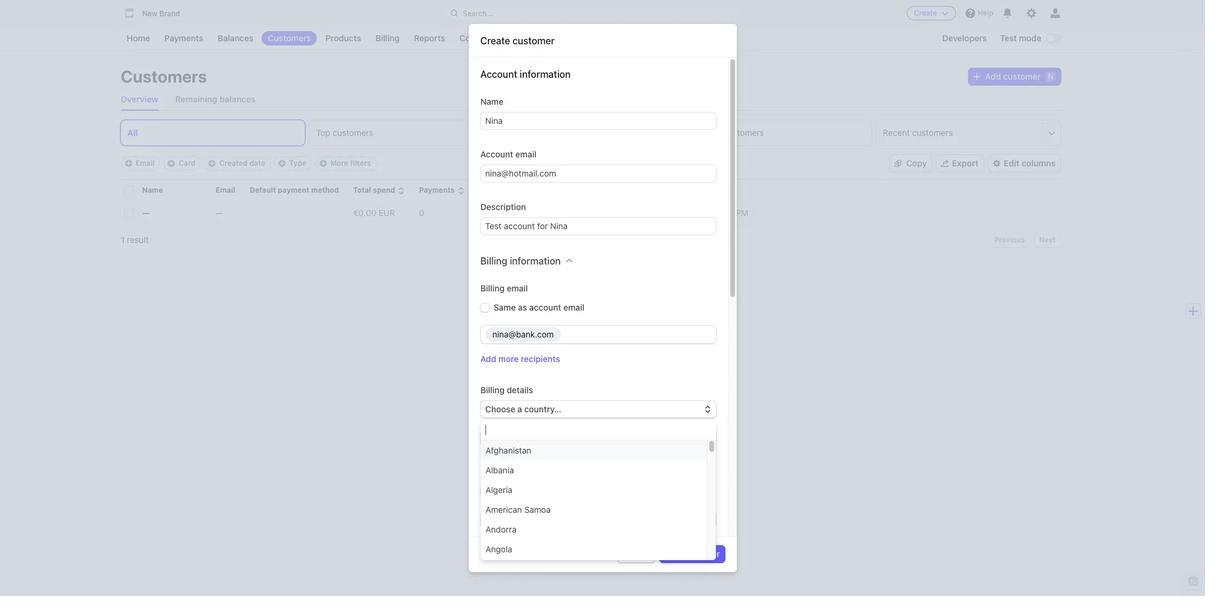 Task type: locate. For each thing, give the bounding box(es) containing it.
2 same from the top
[[494, 486, 516, 496]]

information for account information
[[520, 69, 571, 80]]

0 horizontal spatial eur
[[379, 208, 395, 218]]

email down created
[[216, 186, 235, 195]]

email down billing information
[[507, 283, 528, 293]]

same
[[494, 302, 516, 313], [494, 486, 516, 496]]

0 horizontal spatial —
[[142, 208, 150, 218]]

more inside button
[[507, 33, 528, 43]]

— link down default
[[216, 203, 250, 223]]

details up a
[[507, 385, 533, 395]]

name
[[481, 96, 504, 107], [142, 186, 163, 195]]

2 horizontal spatial add
[[986, 71, 1001, 81]]

payments
[[164, 33, 203, 43], [419, 186, 455, 195]]

add more recipients button
[[481, 353, 560, 365]]

add created date image
[[209, 160, 216, 167]]

pm
[[736, 208, 749, 218]]

customers left products
[[268, 33, 311, 43]]

1 vertical spatial svg image
[[895, 160, 902, 167]]

customers link
[[262, 31, 317, 46]]

1 horizontal spatial —
[[216, 208, 223, 218]]

tab list containing all
[[121, 120, 1061, 146]]

2 €0.00 eur from the left
[[479, 208, 521, 218]]

repeat
[[694, 128, 721, 138]]

— right select item checkbox
[[142, 208, 150, 218]]

€0.00 eur up billing information
[[479, 208, 521, 218]]

account down the 'create customer'
[[481, 69, 518, 80]]

eur down spend
[[379, 208, 395, 218]]

billing
[[376, 33, 400, 43], [481, 256, 508, 267], [481, 283, 505, 293], [481, 385, 505, 395]]

new brand button
[[121, 5, 192, 22]]

list box
[[481, 441, 707, 596]]

customers inside customers link
[[268, 33, 311, 43]]

description
[[481, 202, 526, 212]]

samoa
[[524, 505, 551, 515]]

0 horizontal spatial payments
[[164, 33, 203, 43]]

1 horizontal spatial €0.00 eur
[[479, 208, 521, 218]]

1 horizontal spatial email
[[216, 186, 235, 195]]

0 horizontal spatial email
[[136, 159, 155, 168]]

more
[[507, 33, 528, 43], [331, 159, 348, 168]]

0 horizontal spatial svg image
[[895, 160, 902, 167]]

remaining balances
[[175, 94, 256, 104]]

1 horizontal spatial svg image
[[974, 73, 981, 80]]

0 horizontal spatial €0.00 eur
[[353, 208, 395, 218]]

1 €0.00 from the left
[[353, 208, 377, 218]]

add inside add customer button
[[665, 549, 680, 559]]

1 vertical spatial more
[[331, 159, 348, 168]]

0 horizontal spatial add customer
[[665, 549, 720, 559]]

information up billing email at left
[[510, 256, 561, 267]]

billing up billing email at left
[[481, 256, 508, 267]]

developers
[[943, 33, 987, 43]]

same up american
[[494, 486, 516, 496]]

email
[[136, 159, 155, 168], [216, 186, 235, 195]]

1 horizontal spatial customers
[[268, 33, 311, 43]]

remaining balances link
[[175, 89, 256, 110]]

details
[[507, 385, 533, 395], [518, 467, 544, 477], [555, 486, 582, 496]]

1 same from the top
[[494, 302, 516, 313]]

next button
[[1035, 233, 1061, 247]]

customers right time
[[545, 128, 586, 138]]

3 customers from the left
[[724, 128, 764, 138]]

products
[[325, 33, 361, 43]]

oct
[[685, 208, 699, 218]]

1 horizontal spatial payments
[[419, 186, 455, 195]]

— link
[[142, 203, 177, 223], [216, 203, 250, 223]]

€0.00 eur
[[353, 208, 395, 218], [479, 208, 521, 218], [535, 208, 577, 218]]

€0.00 down total
[[353, 208, 377, 218]]

andorra
[[486, 525, 517, 535]]

1 — from the left
[[142, 208, 150, 218]]

€0.00
[[353, 208, 377, 218], [479, 208, 502, 218], [535, 208, 558, 218]]

0 vertical spatial name
[[481, 96, 504, 107]]

next
[[1040, 235, 1056, 244]]

copy button
[[890, 155, 932, 172]]

billing down billing information
[[481, 283, 505, 293]]

information down more button at top
[[520, 69, 571, 80]]

0 vertical spatial customers
[[268, 33, 311, 43]]

create up developers link
[[914, 8, 937, 17]]

angola
[[486, 544, 513, 555]]

1 vertical spatial tab list
[[121, 120, 1061, 146]]

details up same as billing details
[[518, 467, 544, 477]]

1 as from the top
[[518, 302, 527, 313]]

1 customers from the left
[[333, 128, 373, 138]]

copy
[[907, 158, 927, 168]]

0 horizontal spatial add
[[481, 354, 496, 364]]

tab list
[[121, 89, 1061, 111], [121, 120, 1061, 146]]

1 horizontal spatial add
[[665, 549, 680, 559]]

4 customers from the left
[[913, 128, 953, 138]]

details for shipping details
[[518, 467, 544, 477]]

add inside add more recipients button
[[481, 354, 496, 364]]

— down add created date 'icon'
[[216, 208, 223, 218]]

account
[[481, 69, 518, 80], [481, 149, 513, 159]]

as left account
[[518, 302, 527, 313]]

choose a country…
[[485, 404, 562, 414]]

account for account email
[[481, 149, 513, 159]]

1 horizontal spatial €0.00
[[479, 208, 502, 218]]

2 horizontal spatial €0.00
[[535, 208, 558, 218]]

None field
[[481, 420, 716, 441]]

2 horizontal spatial eur
[[560, 208, 577, 218]]

1 horizontal spatial — link
[[216, 203, 250, 223]]

1 vertical spatial customers
[[121, 66, 207, 86]]

— link right select item checkbox
[[142, 203, 177, 223]]

details right billing
[[555, 486, 582, 496]]

0 vertical spatial information
[[520, 69, 571, 80]]

€0.00 eur up "description" text field
[[535, 208, 577, 218]]

1 vertical spatial information
[[510, 256, 561, 267]]

as for billing
[[518, 486, 527, 496]]

more inside 'toolbar'
[[331, 159, 348, 168]]

recent
[[883, 128, 910, 138]]

add
[[986, 71, 1001, 81], [481, 354, 496, 364], [665, 549, 680, 559]]

spend
[[373, 186, 395, 195]]

customers for recent customers
[[913, 128, 953, 138]]

svg image down developers link
[[974, 73, 981, 80]]

billing left reports
[[376, 33, 400, 43]]

0 vertical spatial tab list
[[121, 89, 1061, 111]]

add email image
[[125, 160, 132, 167]]

customer
[[513, 35, 555, 46], [1004, 71, 1041, 81], [683, 549, 720, 559]]

billing for billing
[[376, 33, 400, 43]]

nina@bank.com
[[493, 329, 554, 340]]

1 vertical spatial same
[[494, 486, 516, 496]]

2 eur from the left
[[504, 208, 521, 218]]

2 vertical spatial details
[[555, 486, 582, 496]]

0
[[419, 208, 424, 218]]

more up account information
[[507, 33, 528, 43]]

1 vertical spatial as
[[518, 486, 527, 496]]

eur up billing information
[[504, 208, 521, 218]]

1 tab list from the top
[[121, 89, 1061, 111]]

0 horizontal spatial customer
[[513, 35, 555, 46]]

balances link
[[212, 31, 260, 46]]

3 €0.00 from the left
[[535, 208, 558, 218]]

created date
[[219, 159, 265, 168]]

€0.00 eur link down "account email" email field
[[535, 203, 612, 223]]

1 vertical spatial payments
[[419, 186, 455, 195]]

oct 17, 7:21 pm
[[685, 208, 749, 218]]

€0.00 right description at the top of the page
[[535, 208, 558, 218]]

0 vertical spatial as
[[518, 302, 527, 313]]

0 vertical spatial create
[[914, 8, 937, 17]]

balances
[[218, 33, 254, 43]]

more right add more filters image at the left top of page
[[331, 159, 348, 168]]

eur up "description" text field
[[560, 208, 577, 218]]

billing inside billing link
[[376, 33, 400, 43]]

0 horizontal spatial €0.00
[[353, 208, 377, 218]]

svg image left the copy
[[895, 160, 902, 167]]

0 horizontal spatial create
[[481, 35, 510, 46]]

name right select all option
[[142, 186, 163, 195]]

Account email email field
[[481, 165, 716, 182]]

1 vertical spatial add customer
[[665, 549, 720, 559]]

Description text field
[[481, 218, 716, 235]]

1 €0.00 eur from the left
[[353, 208, 395, 218]]

1 horizontal spatial create
[[914, 8, 937, 17]]

payments up the 0 link
[[419, 186, 455, 195]]

same for same as billing details
[[494, 486, 516, 496]]

billing for billing details
[[481, 385, 505, 395]]

more
[[499, 354, 519, 364]]

same as billing details
[[494, 486, 582, 496]]

1 vertical spatial name
[[142, 186, 163, 195]]

Select Item checkbox
[[124, 208, 133, 217]]

information for billing information
[[510, 256, 561, 267]]

billing up choose
[[481, 385, 505, 395]]

0 horizontal spatial more
[[331, 159, 348, 168]]

€0.00 up billing information
[[479, 208, 502, 218]]

Select All checkbox
[[124, 186, 133, 195]]

customers up overview
[[121, 66, 207, 86]]

customers right top
[[333, 128, 373, 138]]

€0.00 eur link
[[353, 203, 419, 223], [479, 203, 535, 223], [535, 203, 612, 223]]

2 €0.00 eur link from the left
[[479, 203, 535, 223]]

toolbar containing email
[[121, 156, 376, 171]]

€0.00 eur link down spend
[[353, 203, 419, 223]]

2 as from the top
[[518, 486, 527, 496]]

name down account information
[[481, 96, 504, 107]]

2 vertical spatial email
[[564, 302, 585, 313]]

2 tab list from the top
[[121, 120, 1061, 146]]

n
[[1048, 72, 1054, 81]]

0 vertical spatial add
[[986, 71, 1001, 81]]

0 horizontal spatial — link
[[142, 203, 177, 223]]

1 vertical spatial add
[[481, 354, 496, 364]]

1 vertical spatial account
[[481, 149, 513, 159]]

0 link
[[419, 203, 479, 223]]

customers up the copy
[[913, 128, 953, 138]]

0 vertical spatial details
[[507, 385, 533, 395]]

tab list up "account email" email field
[[121, 120, 1061, 146]]

create inside button
[[914, 8, 937, 17]]

0 vertical spatial more
[[507, 33, 528, 43]]

0 vertical spatial same
[[494, 302, 516, 313]]

1 horizontal spatial add customer
[[986, 71, 1041, 81]]

customers right repeat
[[724, 128, 764, 138]]

payments down "brand"
[[164, 33, 203, 43]]

same down billing email at left
[[494, 302, 516, 313]]

2 — link from the left
[[216, 203, 250, 223]]

17,
[[701, 208, 714, 218]]

2 vertical spatial add
[[665, 549, 680, 559]]

2 horizontal spatial customer
[[1004, 71, 1041, 81]]

first-time customers
[[505, 128, 586, 138]]

information
[[520, 69, 571, 80], [510, 256, 561, 267]]

new brand
[[142, 9, 180, 18]]

1 vertical spatial email
[[507, 283, 528, 293]]

as
[[518, 302, 527, 313], [518, 486, 527, 496]]

email down time
[[516, 149, 537, 159]]

2 customers from the left
[[545, 128, 586, 138]]

0 vertical spatial add customer
[[986, 71, 1041, 81]]

1 account from the top
[[481, 69, 518, 80]]

0 vertical spatial payments
[[164, 33, 203, 43]]

44
[[521, 433, 531, 443]]

afghanistan
[[486, 446, 532, 456]]

2 vertical spatial customer
[[683, 549, 720, 559]]

+
[[515, 433, 521, 443]]

reports link
[[408, 31, 451, 46]]

1 vertical spatial details
[[518, 467, 544, 477]]

create customer
[[481, 35, 555, 46]]

filters
[[350, 159, 371, 168]]

2 — from the left
[[216, 208, 223, 218]]

export button
[[937, 155, 984, 172]]

1 €0.00 eur link from the left
[[353, 203, 419, 223]]

0 vertical spatial account
[[481, 69, 518, 80]]

billing for billing email
[[481, 283, 505, 293]]

2 €0.00 from the left
[[479, 208, 502, 218]]

email right account
[[564, 302, 585, 313]]

add customer inside add customer button
[[665, 549, 720, 559]]

2 horizontal spatial €0.00 eur
[[535, 208, 577, 218]]

payment
[[278, 186, 309, 195]]

3 €0.00 eur link from the left
[[535, 203, 612, 223]]

shipping details
[[481, 467, 544, 477]]

email right add email 'icon'
[[136, 159, 155, 168]]

€0.00 eur link up billing information
[[479, 203, 535, 223]]

account down first-
[[481, 149, 513, 159]]

create down search…
[[481, 35, 510, 46]]

1 horizontal spatial name
[[481, 96, 504, 107]]

svg image
[[974, 73, 981, 80], [895, 160, 902, 167]]

2 account from the top
[[481, 149, 513, 159]]

1 vertical spatial create
[[481, 35, 510, 46]]

1 horizontal spatial more
[[507, 33, 528, 43]]

0 vertical spatial email
[[136, 159, 155, 168]]

1 horizontal spatial customer
[[683, 549, 720, 559]]

toolbar
[[121, 156, 376, 171]]

more for more
[[507, 33, 528, 43]]

as left billing
[[518, 486, 527, 496]]

0 vertical spatial email
[[516, 149, 537, 159]]

eur
[[379, 208, 395, 218], [504, 208, 521, 218], [560, 208, 577, 218]]

tab list up name text box
[[121, 89, 1061, 111]]

— for second — link from left
[[216, 208, 223, 218]]

brand
[[160, 9, 180, 18]]

1 horizontal spatial eur
[[504, 208, 521, 218]]

€0.00 eur down total spend
[[353, 208, 395, 218]]

€0.00 for 1st €0.00 eur link from left
[[353, 208, 377, 218]]

account information
[[481, 69, 571, 80]]



Task type: describe. For each thing, give the bounding box(es) containing it.
create for create
[[914, 8, 937, 17]]

details for billing details
[[507, 385, 533, 395]]

billing information
[[481, 256, 561, 267]]

€0.00 for 3rd €0.00 eur link
[[535, 208, 558, 218]]

same for same as account email
[[494, 302, 516, 313]]

list box containing afghanistan
[[481, 441, 707, 596]]

anguilla
[[486, 564, 516, 574]]

nina@bank.com text field
[[485, 327, 711, 343]]

billing email
[[481, 283, 528, 293]]

1 result
[[121, 235, 149, 245]]

home link
[[121, 31, 156, 46]]

connect
[[460, 33, 493, 43]]

edit
[[1004, 158, 1020, 168]]

— for first — link from left
[[142, 208, 150, 218]]

0 horizontal spatial customers
[[121, 66, 207, 86]]

time
[[526, 128, 543, 138]]

american
[[486, 505, 522, 515]]

home
[[127, 33, 150, 43]]

open overflow menu image
[[1049, 129, 1056, 136]]

billing details
[[481, 385, 533, 395]]

first-time customers link
[[499, 120, 683, 146]]

test
[[1000, 33, 1017, 43]]

svg image inside copy popup button
[[895, 160, 902, 167]]

country…
[[525, 404, 562, 414]]

billing for billing information
[[481, 256, 508, 267]]

algeria
[[486, 485, 513, 495]]

edit columns button
[[989, 155, 1061, 172]]

customer inside button
[[683, 549, 720, 559]]

previous button
[[990, 233, 1030, 247]]

add more filters image
[[320, 160, 327, 167]]

all
[[127, 128, 138, 138]]

all link
[[121, 120, 305, 146]]

7:21
[[716, 208, 734, 218]]

email for billing email
[[507, 283, 528, 293]]

1 eur from the left
[[379, 208, 395, 218]]

more filters
[[331, 159, 371, 168]]

add for add more recipients button at the left of the page
[[481, 354, 496, 364]]

card
[[179, 159, 196, 168]]

reports
[[414, 33, 445, 43]]

Name text field
[[481, 113, 716, 129]]

test mode
[[1000, 33, 1042, 43]]

0 vertical spatial svg image
[[974, 73, 981, 80]]

add type image
[[278, 160, 286, 167]]

account
[[529, 302, 561, 313]]

account email
[[481, 149, 537, 159]]

recipients
[[521, 354, 560, 364]]

overview
[[121, 94, 158, 104]]

choose
[[485, 404, 516, 414]]

billing link
[[370, 31, 406, 46]]

total
[[353, 186, 371, 195]]

a
[[518, 404, 522, 414]]

payments inside payments link
[[164, 33, 203, 43]]

0 horizontal spatial name
[[142, 186, 163, 195]]

Search… search field
[[444, 6, 738, 21]]

add card image
[[168, 160, 175, 167]]

balances
[[220, 94, 256, 104]]

default
[[250, 186, 276, 195]]

as for account
[[518, 302, 527, 313]]

date
[[250, 159, 265, 168]]

edit columns
[[1004, 158, 1056, 168]]

tab list containing overview
[[121, 89, 1061, 111]]

€0.00 for second €0.00 eur link
[[479, 208, 502, 218]]

created
[[219, 159, 248, 168]]

choose a country… button
[[481, 401, 716, 418]]

more button
[[501, 31, 546, 46]]

export
[[952, 158, 979, 168]]

top customers
[[316, 128, 373, 138]]

3 eur from the left
[[560, 208, 577, 218]]

developers link
[[937, 31, 993, 46]]

3 €0.00 eur from the left
[[535, 208, 577, 218]]

oct 17, 7:21 pm link
[[685, 203, 1061, 223]]

1
[[121, 235, 125, 245]]

account for account information
[[481, 69, 518, 80]]

billing
[[529, 486, 553, 496]]

add customer button
[[660, 546, 725, 563]]

1 vertical spatial email
[[216, 186, 235, 195]]

remaining
[[175, 94, 217, 104]]

1 vertical spatial customer
[[1004, 71, 1041, 81]]

repeat customers link
[[688, 120, 872, 146]]

columns
[[1022, 158, 1056, 168]]

customers for repeat customers
[[724, 128, 764, 138]]

create for create customer
[[481, 35, 510, 46]]

new
[[142, 9, 158, 18]]

add more recipients
[[481, 354, 560, 364]]

1 — link from the left
[[142, 203, 177, 223]]

add for add customer button
[[665, 549, 680, 559]]

repeat customers
[[694, 128, 764, 138]]

top customers link
[[310, 120, 494, 146]]

same as account email
[[494, 302, 585, 313]]

shipping
[[481, 467, 516, 477]]

email inside 'toolbar'
[[136, 159, 155, 168]]

products link
[[319, 31, 367, 46]]

more for more filters
[[331, 159, 348, 168]]

albania
[[486, 465, 514, 476]]

first-
[[505, 128, 526, 138]]

method
[[311, 186, 339, 195]]

mode
[[1019, 33, 1042, 43]]

customers for top customers
[[333, 128, 373, 138]]

total spend
[[353, 186, 395, 195]]

payments link
[[158, 31, 209, 46]]

previous
[[995, 235, 1025, 244]]

type
[[289, 159, 307, 168]]

connect link
[[454, 31, 499, 46]]

0 vertical spatial customer
[[513, 35, 555, 46]]

create button
[[907, 6, 957, 20]]

recent customers
[[883, 128, 953, 138]]

email for account email
[[516, 149, 537, 159]]

result
[[127, 235, 149, 245]]

default payment method
[[250, 186, 339, 195]]

american samoa
[[486, 505, 551, 515]]



Task type: vqa. For each thing, say whether or not it's contained in the screenshot.
method
yes



